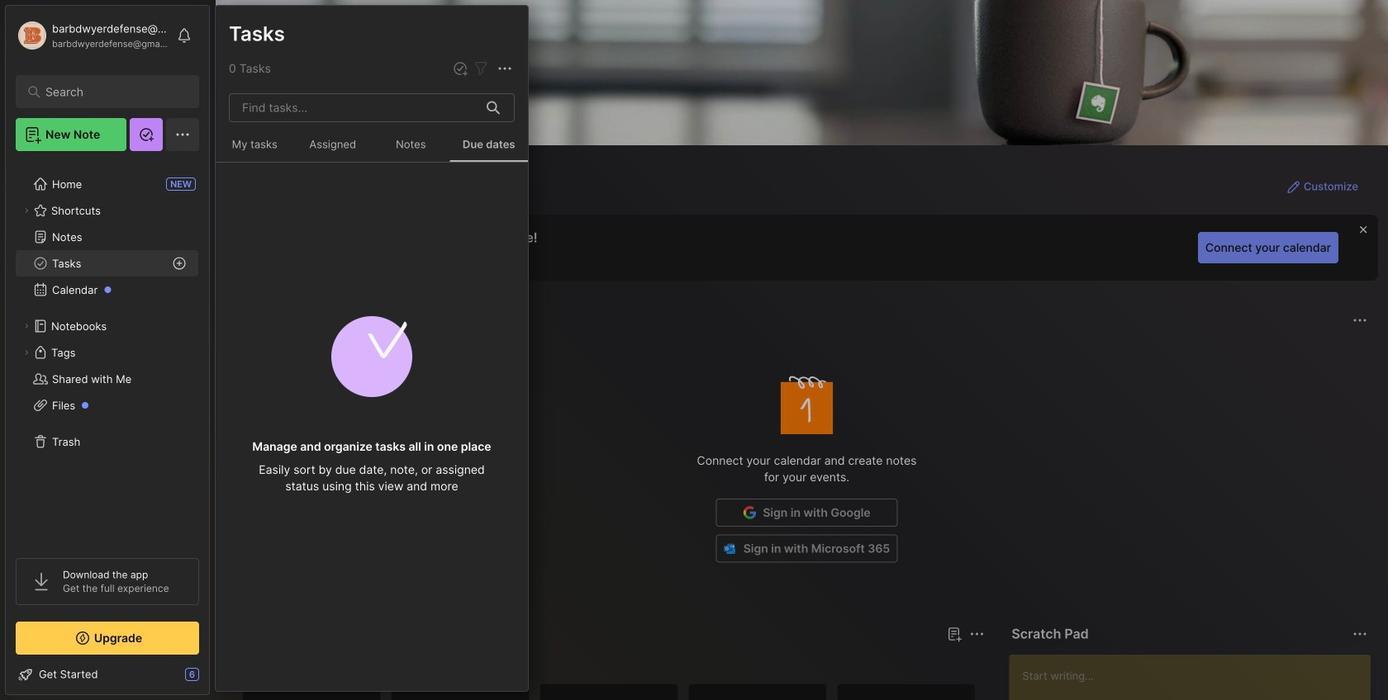 Task type: vqa. For each thing, say whether or not it's contained in the screenshot.
More actions and view options Icon
yes



Task type: locate. For each thing, give the bounding box(es) containing it.
filter tasks image
[[471, 59, 491, 79]]

Account field
[[16, 19, 169, 52]]

Help and Learning task checklist field
[[6, 662, 209, 688]]

Find tasks… text field
[[232, 94, 477, 121]]

Filter tasks field
[[471, 58, 491, 79]]

new task image
[[452, 60, 468, 77]]

expand tags image
[[21, 348, 31, 358]]

None search field
[[45, 82, 177, 102]]

tree
[[6, 161, 209, 544]]

More actions and view options field
[[491, 58, 515, 79]]

row group
[[242, 684, 986, 701]]

tab
[[245, 654, 294, 674]]



Task type: describe. For each thing, give the bounding box(es) containing it.
main element
[[0, 0, 215, 701]]

none search field inside main "element"
[[45, 82, 177, 102]]

Search text field
[[45, 84, 177, 100]]

Start writing… text field
[[1022, 655, 1370, 701]]

expand notebooks image
[[21, 321, 31, 331]]

click to collapse image
[[209, 670, 221, 690]]

tree inside main "element"
[[6, 161, 209, 544]]

more actions and view options image
[[495, 59, 515, 79]]



